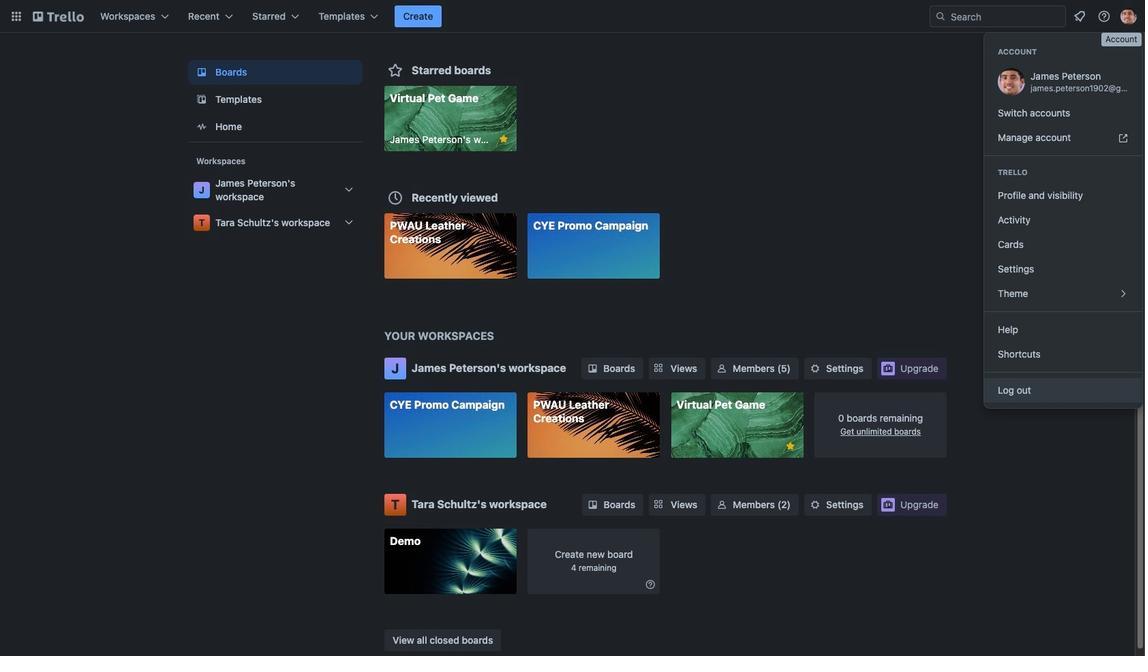 Task type: describe. For each thing, give the bounding box(es) containing it.
0 notifications image
[[1072, 8, 1088, 25]]

board image
[[194, 64, 210, 80]]

1 horizontal spatial sm image
[[644, 578, 657, 591]]

template board image
[[194, 91, 210, 108]]

search image
[[935, 11, 946, 22]]

0 vertical spatial sm image
[[586, 362, 600, 376]]

back to home image
[[33, 5, 84, 27]]

primary element
[[0, 0, 1145, 33]]

1 vertical spatial sm image
[[809, 498, 822, 512]]

0 vertical spatial james peterson (jamespeterson93) image
[[1121, 8, 1137, 25]]



Task type: locate. For each thing, give the bounding box(es) containing it.
2 horizontal spatial sm image
[[809, 498, 822, 512]]

james peterson (jamespeterson93) image
[[1121, 8, 1137, 25], [998, 68, 1025, 95]]

1 vertical spatial james peterson (jamespeterson93) image
[[998, 68, 1025, 95]]

james peterson (jamespeterson93) image down search field
[[998, 68, 1025, 95]]

0 horizontal spatial james peterson (jamespeterson93) image
[[998, 68, 1025, 95]]

Search field
[[930, 5, 1066, 27]]

sm image
[[715, 362, 729, 376], [809, 362, 822, 376], [586, 498, 600, 512], [715, 498, 729, 512]]

click to unstar this board. it will be removed from your starred list. image
[[498, 133, 510, 145]]

0 horizontal spatial sm image
[[586, 362, 600, 376]]

click to unstar this board. it will be removed from your starred list. image
[[785, 440, 797, 453]]

sm image
[[586, 362, 600, 376], [809, 498, 822, 512], [644, 578, 657, 591]]

home image
[[194, 119, 210, 135]]

open information menu image
[[1098, 10, 1111, 23]]

tooltip
[[1102, 33, 1142, 46]]

2 vertical spatial sm image
[[644, 578, 657, 591]]

1 horizontal spatial james peterson (jamespeterson93) image
[[1121, 8, 1137, 25]]

james peterson (jamespeterson93) image right open information menu image
[[1121, 8, 1137, 25]]



Task type: vqa. For each thing, say whether or not it's contained in the screenshot.
Watch Now related to first Watch Now link from the bottom of the page
no



